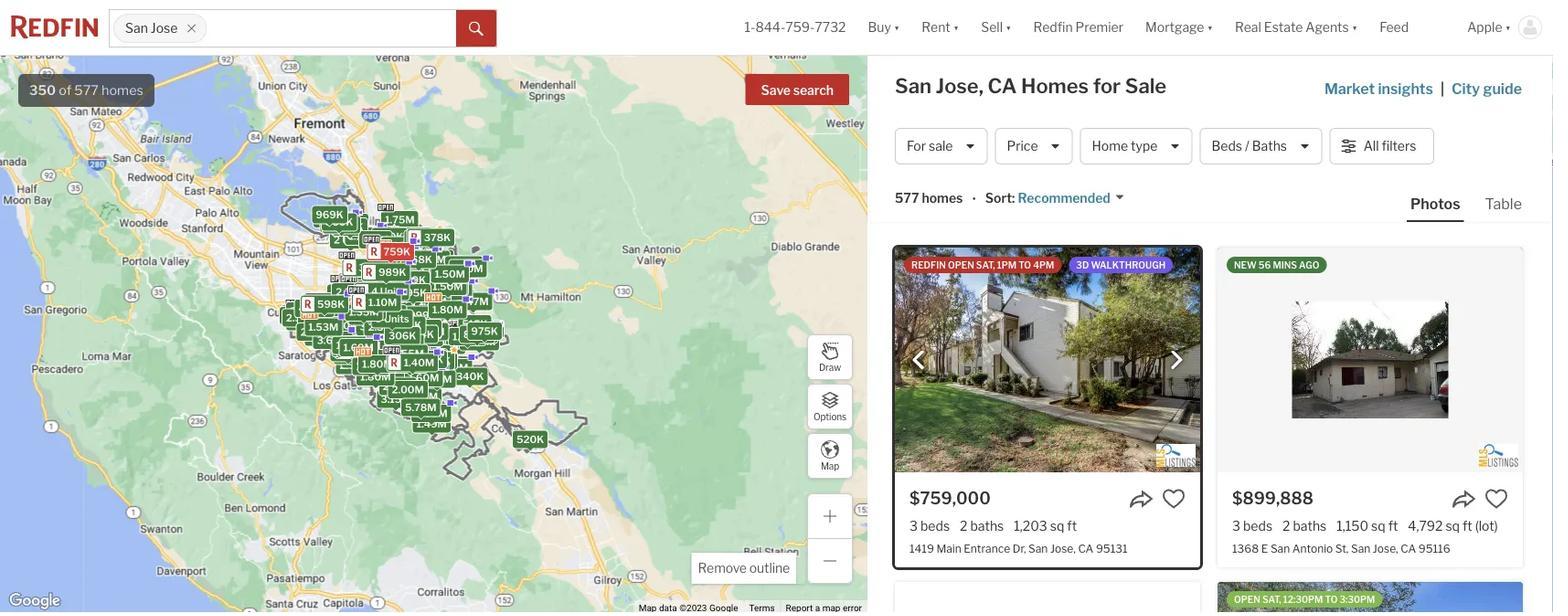 Task type: locate. For each thing, give the bounding box(es) containing it.
ago
[[1299, 260, 1320, 271]]

baths for $759,000
[[971, 518, 1004, 534]]

jose, down rent ▾ button
[[936, 74, 984, 98]]

beds
[[921, 518, 950, 534], [1244, 518, 1273, 534]]

sq right 1,203
[[1050, 518, 1065, 534]]

1 horizontal spatial ft
[[1389, 518, 1398, 534]]

3 beds up 1419 on the right bottom of the page
[[910, 518, 950, 534]]

1 vertical spatial 3.20m
[[339, 344, 371, 356]]

2 horizontal spatial ca
[[1401, 542, 1417, 555]]

2 baths up entrance
[[960, 518, 1004, 534]]

0 vertical spatial 690k
[[374, 285, 402, 297]]

options
[[814, 412, 847, 423]]

2 horizontal spatial ft
[[1463, 518, 1473, 534]]

1 horizontal spatial beds
[[1244, 518, 1273, 534]]

0 horizontal spatial sq
[[1050, 518, 1065, 534]]

620k
[[381, 297, 409, 308]]

1.25m down 500k
[[439, 286, 469, 297]]

ft right 1,203
[[1067, 518, 1077, 534]]

1.70m up the 2.25m
[[376, 353, 406, 365]]

899k
[[415, 261, 443, 273], [397, 273, 425, 285], [402, 313, 429, 325], [343, 343, 370, 355]]

998k
[[379, 254, 407, 266], [379, 254, 407, 266], [420, 281, 448, 293]]

san left jose
[[125, 20, 148, 36]]

1 2 baths from the left
[[960, 518, 1004, 534]]

sat, left 1pm
[[976, 260, 995, 271]]

1 favorite button checkbox from the left
[[1162, 487, 1186, 511]]

2.40m
[[353, 292, 385, 304], [367, 300, 399, 312], [336, 339, 368, 351]]

2.20m
[[309, 332, 340, 343]]

mlslistings inc. (mlslistings) image up favorite button image
[[1480, 444, 1519, 467]]

sq for $759,000
[[1050, 518, 1065, 534]]

1 mlslistings inc. (mlslistings) image from the left
[[1157, 444, 1196, 467]]

0 horizontal spatial 3 beds
[[910, 518, 950, 534]]

1 vertical spatial 2.39m
[[368, 321, 400, 333]]

566k
[[401, 230, 428, 242]]

0 vertical spatial 1.69m
[[440, 292, 470, 304]]

2.12m
[[358, 354, 387, 366]]

3d walkthrough
[[1077, 260, 1166, 271]]

1 vertical spatial 1.90m
[[336, 340, 367, 352]]

2.39m up 600k
[[336, 286, 367, 298]]

2 2 baths from the left
[[1283, 518, 1327, 534]]

1 vertical spatial 1.95m
[[328, 318, 358, 330]]

1.96m down 729k
[[345, 353, 375, 365]]

sq right 1,150
[[1372, 518, 1386, 534]]

remove san jose image
[[186, 23, 197, 34]]

|
[[1441, 80, 1445, 97]]

1 ▾ from the left
[[894, 20, 900, 35]]

1.55m
[[382, 283, 412, 295], [394, 348, 424, 360]]

2 ▾ from the left
[[954, 20, 959, 35]]

0 horizontal spatial to
[[1019, 260, 1032, 271]]

550k
[[323, 314, 351, 326], [415, 353, 443, 365], [417, 354, 445, 366], [396, 360, 424, 372]]

1 horizontal spatial 3 beds
[[1233, 518, 1273, 534]]

1 vertical spatial to
[[1325, 594, 1338, 605]]

6 ▾ from the left
[[1506, 20, 1512, 35]]

577 right of
[[74, 82, 99, 98]]

1.69m
[[440, 292, 470, 304], [344, 342, 374, 354]]

0 vertical spatial 1.53m
[[308, 322, 339, 333]]

photo of 1419 main entrance dr, san jose, ca 95131 image
[[895, 248, 1201, 473]]

0 vertical spatial 1.75m
[[385, 214, 415, 226]]

725k
[[389, 364, 415, 375]]

sq right 4,792
[[1446, 518, 1460, 534]]

1.28m
[[372, 242, 402, 254]]

sq
[[1050, 518, 1065, 534], [1372, 518, 1386, 534], [1446, 518, 1460, 534]]

mortgage
[[1146, 20, 1205, 35]]

1 horizontal spatial mlslistings inc. (mlslistings) image
[[1480, 444, 1519, 467]]

0 horizontal spatial baths
[[971, 518, 1004, 534]]

san right st,
[[1351, 542, 1371, 555]]

4pm
[[1033, 260, 1055, 271]]

2 horizontal spatial jose,
[[1373, 542, 1399, 555]]

895k
[[385, 273, 413, 285]]

799k
[[357, 298, 384, 310], [388, 364, 415, 376]]

950k
[[414, 275, 442, 287]]

1.42m
[[453, 331, 482, 343]]

3 ▾ from the left
[[1006, 20, 1012, 35]]

1 ft from the left
[[1067, 518, 1077, 534]]

577 down for
[[895, 191, 919, 206]]

0 horizontal spatial 1.69m
[[344, 342, 374, 354]]

favorite button image
[[1485, 487, 1509, 511]]

1 horizontal spatial 2.39m
[[368, 321, 400, 333]]

0 horizontal spatial open
[[948, 260, 975, 271]]

of
[[59, 82, 72, 98]]

0 vertical spatial 765k
[[396, 281, 423, 293]]

1 vertical spatial 1.55m
[[394, 348, 424, 360]]

1 horizontal spatial 288k
[[400, 255, 428, 267]]

2 horizontal spatial sq
[[1446, 518, 1460, 534]]

2
[[334, 234, 340, 246], [389, 245, 396, 257], [365, 283, 372, 295], [329, 304, 335, 316], [960, 518, 968, 534], [1283, 518, 1291, 534]]

1.05m up 298k
[[390, 237, 421, 249]]

370k
[[364, 234, 391, 246]]

mlslistings inc. (mlslistings) image
[[1157, 444, 1196, 467], [1480, 444, 1519, 467]]

baths up entrance
[[971, 518, 1004, 534]]

2 baths from the left
[[1293, 518, 1327, 534]]

0 horizontal spatial 690k
[[331, 316, 359, 328]]

558k
[[398, 268, 425, 279]]

1 vertical spatial 690k
[[331, 316, 359, 328]]

jose, down 1,150 sq ft
[[1373, 542, 1399, 555]]

next button image
[[1168, 351, 1186, 370]]

1.05m up 989k at the top of the page
[[382, 251, 413, 263]]

886k
[[404, 323, 432, 335]]

buy ▾ button
[[868, 0, 900, 55]]

0 horizontal spatial ft
[[1067, 518, 1077, 534]]

ca left 95116
[[1401, 542, 1417, 555]]

ca left homes
[[988, 74, 1017, 98]]

1.95m
[[385, 240, 415, 252], [328, 318, 358, 330]]

1.58m
[[386, 351, 417, 363]]

349k
[[385, 319, 413, 331], [402, 332, 430, 344]]

4 ▾ from the left
[[1207, 20, 1213, 35]]

1.95m up the 449k
[[385, 240, 415, 252]]

1 vertical spatial 1.96m
[[345, 353, 375, 365]]

baths up antonio
[[1293, 518, 1327, 534]]

2 beds from the left
[[1244, 518, 1273, 534]]

570k up 3.39m
[[308, 296, 336, 308]]

0 horizontal spatial mlslistings inc. (mlslistings) image
[[1157, 444, 1196, 467]]

city guide link
[[1452, 78, 1526, 100]]

2.00m
[[337, 350, 369, 362], [340, 360, 372, 372], [392, 384, 424, 396]]

3.00m
[[284, 310, 316, 322], [368, 315, 400, 327], [415, 408, 448, 420]]

feed
[[1380, 20, 1409, 35]]

beds up 1419 on the right bottom of the page
[[921, 518, 950, 534]]

jose, down 1,203 sq ft on the bottom right of page
[[1051, 542, 1076, 555]]

4,792
[[1409, 518, 1443, 534]]

1.75m
[[385, 214, 415, 226], [356, 361, 386, 373]]

▾ right rent
[[954, 20, 959, 35]]

0 vertical spatial 800k
[[408, 234, 437, 245]]

3 beds up the 1368
[[1233, 518, 1273, 534]]

539k
[[411, 323, 438, 335]]

(lot)
[[1476, 518, 1499, 534]]

0 vertical spatial 378k
[[326, 217, 353, 229]]

1.25m up 295k on the left bottom
[[418, 343, 448, 355]]

1.96m
[[355, 332, 386, 344], [345, 353, 375, 365]]

858k
[[357, 298, 385, 310]]

0 vertical spatial 3.40m
[[360, 321, 392, 333]]

1.75m down 4.00m
[[356, 361, 386, 373]]

450k
[[388, 275, 416, 287]]

photo of 1368 e san antonio st, san jose, ca 95116 image
[[1218, 248, 1523, 473]]

175k
[[363, 234, 388, 246]]

▾ right the "apple"
[[1506, 20, 1512, 35]]

1 horizontal spatial jose,
[[1051, 542, 1076, 555]]

san right e
[[1271, 542, 1290, 555]]

515k
[[462, 318, 488, 330]]

0 vertical spatial 1.55m
[[382, 283, 412, 295]]

rent ▾
[[922, 20, 959, 35]]

2.94m
[[370, 305, 402, 317]]

ca left 95131 at the bottom of page
[[1078, 542, 1094, 555]]

▾ right agents
[[1352, 20, 1358, 35]]

3 sq from the left
[[1446, 518, 1460, 534]]

favorite button checkbox
[[1162, 487, 1186, 511], [1485, 487, 1509, 511]]

295k
[[424, 355, 451, 367]]

st,
[[1336, 542, 1349, 555]]

1 vertical spatial 1.69m
[[344, 342, 374, 354]]

1419 main entrance dr, san jose, ca 95131
[[910, 542, 1128, 555]]

0 vertical spatial 288k
[[338, 217, 365, 229]]

beds / baths
[[1212, 138, 1287, 154]]

839k
[[360, 288, 387, 300]]

1 vertical spatial 799k
[[388, 364, 415, 376]]

0 horizontal spatial 1.95m
[[328, 318, 358, 330]]

650k
[[403, 326, 431, 338]]

to left "3:30pm"
[[1325, 594, 1338, 605]]

4.30m
[[299, 303, 331, 314]]

0 horizontal spatial 2 baths
[[960, 518, 1004, 534]]

▾ right sell
[[1006, 20, 1012, 35]]

3.66m
[[317, 335, 349, 347]]

850k
[[420, 270, 448, 282], [368, 280, 396, 292]]

0 horizontal spatial 1.90m
[[336, 340, 367, 352]]

all filters button
[[1330, 128, 1435, 165]]

615k
[[400, 265, 425, 277]]

577
[[74, 82, 99, 98], [895, 191, 919, 206]]

None search field
[[207, 10, 456, 47]]

filters
[[1382, 138, 1417, 154]]

ca
[[988, 74, 1017, 98], [1078, 542, 1094, 555], [1401, 542, 1417, 555]]

homes left •
[[922, 191, 963, 206]]

4
[[371, 286, 378, 297]]

1 sq from the left
[[1050, 518, 1065, 534]]

rent ▾ button
[[922, 0, 959, 55]]

open right redfin
[[948, 260, 975, 271]]

2.50m up 2.80m
[[286, 312, 318, 324]]

0 vertical spatial 2.30m
[[290, 305, 322, 317]]

1 baths from the left
[[971, 518, 1004, 534]]

sat, left the 12:30pm
[[1263, 594, 1282, 605]]

0 horizontal spatial 1.70m
[[336, 289, 366, 300]]

▾ for mortgage ▾
[[1207, 20, 1213, 35]]

1 horizontal spatial 378k
[[424, 232, 451, 244]]

1 vertical spatial 288k
[[400, 255, 428, 267]]

2 3 beds from the left
[[1233, 518, 1273, 534]]

1.70m up 600k
[[336, 289, 366, 300]]

385k
[[426, 355, 453, 367]]

0 horizontal spatial sat,
[[976, 260, 995, 271]]

agents
[[1306, 20, 1349, 35]]

ft left the (lot)
[[1463, 518, 1473, 534]]

ft left 4,792
[[1389, 518, 1398, 534]]

330k
[[394, 321, 422, 333]]

2 baths for $899,888
[[1283, 518, 1327, 534]]

1 horizontal spatial 1.95m
[[385, 240, 415, 252]]

0 horizontal spatial 689k
[[375, 308, 403, 320]]

1 horizontal spatial 1.69m
[[440, 292, 470, 304]]

1.95m down 600k
[[328, 318, 358, 330]]

san right dr,
[[1029, 542, 1048, 555]]

1 vertical spatial 349k
[[402, 332, 430, 344]]

0 horizontal spatial 2.39m
[[336, 286, 367, 298]]

home
[[1092, 138, 1128, 154]]

1 vertical spatial 577
[[895, 191, 919, 206]]

▾ right mortgage
[[1207, 20, 1213, 35]]

open
[[948, 260, 975, 271], [1234, 594, 1261, 605]]

0 horizontal spatial 378k
[[326, 217, 353, 229]]

1.75m up 566k
[[385, 214, 415, 226]]

beds up e
[[1244, 518, 1273, 534]]

to right 1pm
[[1019, 260, 1032, 271]]

1 horizontal spatial 2 baths
[[1283, 518, 1327, 534]]

1 vertical spatial 1.75m
[[356, 361, 386, 373]]

12:30pm
[[1284, 594, 1323, 605]]

2 ft from the left
[[1389, 518, 1398, 534]]

open down the 1368
[[1234, 594, 1261, 605]]

1.96m down the 2.60m
[[355, 332, 386, 344]]

sq for $899,888
[[1372, 518, 1386, 534]]

2 baths up antonio
[[1283, 518, 1327, 534]]

1.40m
[[419, 253, 450, 265], [449, 259, 479, 271], [422, 263, 452, 275], [370, 268, 400, 280], [370, 308, 401, 320], [359, 320, 390, 332], [404, 357, 435, 369], [400, 359, 431, 371], [422, 373, 452, 385]]

google image
[[5, 590, 65, 614]]

favorite button checkbox for $899,888
[[1485, 487, 1509, 511]]

1.12m
[[419, 296, 447, 308]]

2 favorite button checkbox from the left
[[1485, 487, 1509, 511]]

1.39m
[[371, 240, 401, 252], [377, 272, 407, 284], [365, 343, 395, 355]]

1 vertical spatial 378k
[[424, 232, 451, 244]]

1 beds from the left
[[921, 518, 950, 534]]

0 vertical spatial 799k
[[357, 298, 384, 310]]

▾ right buy
[[894, 20, 900, 35]]

1 3 beds from the left
[[910, 518, 950, 534]]

0 vertical spatial 1.30m
[[354, 280, 385, 292]]

for
[[1093, 74, 1121, 98]]

1 horizontal spatial 1.90m
[[376, 274, 406, 286]]

1 vertical spatial 3.40m
[[464, 336, 496, 348]]

1 horizontal spatial to
[[1325, 594, 1338, 605]]

2.35m
[[358, 307, 390, 319]]

1.99m
[[450, 331, 480, 343]]

3.15m
[[381, 393, 411, 405]]

5 ▾ from the left
[[1352, 20, 1358, 35]]

mlslistings inc. (mlslistings) image up favorite button icon in the right bottom of the page
[[1157, 444, 1196, 467]]

3:30pm
[[1340, 594, 1376, 605]]

0 horizontal spatial 1.02m
[[326, 219, 357, 231]]

0 horizontal spatial beds
[[921, 518, 950, 534]]

2 sq from the left
[[1372, 518, 1386, 534]]

0 vertical spatial 577
[[74, 82, 99, 98]]

homes
[[102, 82, 143, 98], [922, 191, 963, 206]]

800k
[[408, 234, 437, 245], [408, 285, 437, 297]]

970k
[[345, 297, 372, 309]]

2.39m down 1.77m
[[368, 321, 400, 333]]

photo of 1122 strayer dr, san jose, ca 95129 image
[[1218, 582, 1523, 614]]

2 vertical spatial 2.95m
[[366, 330, 398, 342]]

570k up the 2.25m
[[374, 349, 401, 361]]

1.49m
[[397, 345, 427, 357], [400, 355, 430, 367], [417, 418, 447, 430]]

1 horizontal spatial sat,
[[1263, 594, 1282, 605]]

0 vertical spatial 938k
[[402, 279, 430, 291]]

1 horizontal spatial homes
[[922, 191, 963, 206]]

insights
[[1378, 80, 1434, 97]]

0 horizontal spatial ca
[[988, 74, 1017, 98]]

0 vertical spatial 1.65m
[[383, 278, 414, 290]]

homes right of
[[102, 82, 143, 98]]

1.43m
[[430, 288, 460, 300]]



Task type: vqa. For each thing, say whether or not it's contained in the screenshot.
apartments related to the denver apartments for rent link
no



Task type: describe. For each thing, give the bounding box(es) containing it.
1.19m
[[380, 274, 408, 285]]

1 vertical spatial 1.05m
[[382, 251, 413, 263]]

760k
[[369, 269, 397, 281]]

0 vertical spatial sat,
[[976, 260, 995, 271]]

sell ▾
[[981, 20, 1012, 35]]

beds for $899,888
[[1244, 518, 1273, 534]]

photos button
[[1407, 194, 1482, 222]]

985k
[[426, 357, 454, 369]]

city
[[1452, 80, 1481, 97]]

▾ for apple ▾
[[1506, 20, 1512, 35]]

9
[[375, 313, 382, 325]]

sell ▾ button
[[981, 0, 1012, 55]]

0 vertical spatial 1.96m
[[355, 332, 386, 344]]

2 mlslistings inc. (mlslistings) image from the left
[[1480, 444, 1519, 467]]

e
[[1262, 542, 1269, 555]]

1 horizontal spatial 689k
[[415, 304, 443, 316]]

579k
[[404, 299, 431, 311]]

1 horizontal spatial 599k
[[406, 313, 433, 325]]

549k
[[401, 264, 429, 276]]

•
[[972, 192, 976, 207]]

0 vertical spatial 1.05m
[[390, 237, 421, 249]]

type
[[1131, 138, 1158, 154]]

0 vertical spatial homes
[[102, 82, 143, 98]]

for sale
[[907, 138, 953, 154]]

mortgage ▾
[[1146, 20, 1213, 35]]

0 vertical spatial 1.70m
[[336, 289, 366, 300]]

outline
[[750, 561, 790, 577]]

1 horizontal spatial 1.53m
[[418, 348, 448, 360]]

2 baths for $759,000
[[960, 518, 1004, 534]]

0 vertical spatial open
[[948, 260, 975, 271]]

2.19m
[[383, 381, 413, 393]]

1 vertical spatial 1.65m
[[368, 316, 399, 328]]

56
[[1259, 260, 1271, 271]]

1 horizontal spatial 570k
[[374, 349, 401, 361]]

95116
[[1419, 542, 1451, 555]]

sell
[[981, 20, 1003, 35]]

1 horizontal spatial 1.02m
[[361, 292, 392, 304]]

$759,000
[[910, 488, 991, 508]]

san jose, ca homes for sale
[[895, 74, 1167, 98]]

0 horizontal spatial 2.30m
[[290, 305, 322, 317]]

0 vertical spatial 3.20m
[[366, 329, 397, 341]]

homes
[[1021, 74, 1089, 98]]

photos
[[1411, 195, 1461, 213]]

real estate agents ▾ link
[[1235, 0, 1358, 55]]

beds for $759,000
[[921, 518, 950, 534]]

feed button
[[1369, 0, 1457, 55]]

0 vertical spatial 1.48m
[[375, 315, 406, 327]]

0 horizontal spatial 3.40m
[[360, 321, 392, 333]]

1 vertical spatial 2.30m
[[359, 318, 390, 329]]

0 vertical spatial 1.02m
[[326, 219, 357, 231]]

0 horizontal spatial 1.09m
[[346, 276, 376, 288]]

submit search image
[[469, 22, 484, 36]]

1 vertical spatial 680k
[[397, 265, 425, 276]]

market insights | city guide
[[1325, 80, 1522, 97]]

1368
[[1233, 542, 1259, 555]]

favorite button checkbox for $759,000
[[1162, 487, 1186, 511]]

390k
[[391, 334, 419, 346]]

3.39m
[[302, 311, 334, 323]]

:
[[1012, 191, 1015, 206]]

▾ inside dropdown button
[[1352, 20, 1358, 35]]

1 vertical spatial 1.30m
[[412, 366, 442, 378]]

1 horizontal spatial open
[[1234, 594, 1261, 605]]

▾ for rent ▾
[[954, 20, 959, 35]]

990k
[[466, 329, 494, 341]]

825k
[[400, 272, 427, 284]]

0 vertical spatial 349k
[[385, 319, 413, 331]]

0 horizontal spatial 599k
[[355, 305, 382, 317]]

225k
[[336, 221, 363, 233]]

0 vertical spatial 2.95m
[[360, 266, 392, 278]]

1.77m
[[369, 309, 398, 321]]

1,150
[[1337, 518, 1369, 534]]

2 vertical spatial 1.39m
[[365, 343, 395, 355]]

869k
[[409, 283, 437, 295]]

1 horizontal spatial 690k
[[374, 285, 402, 297]]

636k
[[377, 248, 405, 260]]

search
[[793, 83, 834, 98]]

all
[[1364, 138, 1379, 154]]

1 vertical spatial 1.48m
[[374, 338, 404, 350]]

table
[[1485, 195, 1522, 213]]

draw
[[819, 362, 841, 373]]

1368 e san antonio st, san jose, ca 95116
[[1233, 542, 1451, 555]]

0 vertical spatial 1.00m
[[391, 246, 422, 258]]

1 vertical spatial 1.00m
[[369, 297, 400, 309]]

0 horizontal spatial 1.30m
[[354, 280, 385, 292]]

1 800k from the top
[[408, 234, 437, 245]]

open sat, 12:30pm to 3:30pm
[[1234, 594, 1376, 605]]

home type
[[1092, 138, 1158, 154]]

$899,888
[[1233, 488, 1314, 508]]

699k
[[396, 267, 424, 279]]

4.00m
[[347, 348, 379, 359]]

875k
[[394, 334, 421, 346]]

0 horizontal spatial 288k
[[338, 217, 365, 229]]

2.70m up 970k
[[347, 284, 378, 296]]

0 vertical spatial 1.25m
[[439, 286, 469, 297]]

map region
[[0, 0, 1020, 614]]

2.15m
[[386, 277, 415, 289]]

1 vertical spatial 495k
[[416, 352, 444, 364]]

2 vertical spatial 2.30m
[[406, 391, 438, 403]]

map button
[[807, 433, 853, 479]]

recommended
[[1018, 191, 1111, 206]]

0 vertical spatial 680k
[[376, 231, 404, 243]]

929k
[[411, 270, 438, 282]]

ft for $899,888
[[1389, 518, 1398, 534]]

3 beds for $899,888
[[1233, 518, 1273, 534]]

775k
[[413, 352, 439, 364]]

real estate agents ▾
[[1235, 20, 1358, 35]]

apple ▾
[[1468, 20, 1512, 35]]

2 vertical spatial 1.65m
[[420, 374, 450, 386]]

498k
[[402, 263, 430, 275]]

baths for $899,888
[[1293, 518, 1327, 534]]

premier
[[1076, 20, 1124, 35]]

735k
[[363, 290, 390, 302]]

2.50m down 4.30m
[[290, 316, 322, 328]]

▾ for buy ▾
[[894, 20, 900, 35]]

1.11m
[[397, 322, 424, 333]]

668k
[[410, 324, 438, 336]]

2.45m
[[361, 310, 393, 322]]

buy
[[868, 20, 891, 35]]

buy ▾ button
[[857, 0, 911, 55]]

0 horizontal spatial jose,
[[936, 74, 984, 98]]

1 vertical spatial 1.25m
[[418, 343, 448, 355]]

0 vertical spatial 440k
[[394, 320, 422, 331]]

0 horizontal spatial 3.00m
[[284, 310, 316, 322]]

7732
[[815, 20, 846, 35]]

3 ft from the left
[[1463, 518, 1473, 534]]

1 vertical spatial 2.95m
[[341, 287, 373, 299]]

1 horizontal spatial 1.09m
[[386, 279, 417, 291]]

2.70m up 600k
[[331, 288, 362, 300]]

888k
[[423, 268, 451, 280]]

san jose
[[125, 20, 178, 36]]

340k
[[456, 371, 484, 383]]

0 vertical spatial 570k
[[308, 296, 336, 308]]

749k
[[406, 294, 433, 306]]

beds
[[1212, 138, 1243, 154]]

1.73m
[[373, 277, 402, 289]]

1 vertical spatial 1.39m
[[377, 272, 407, 284]]

0 horizontal spatial 765k
[[396, 281, 423, 293]]

0 horizontal spatial 799k
[[357, 298, 384, 310]]

1 vertical spatial 949k
[[398, 274, 426, 286]]

redfin open sat, 1pm to 4pm
[[912, 260, 1055, 271]]

0 horizontal spatial 1.53m
[[308, 322, 339, 333]]

0 vertical spatial to
[[1019, 260, 1032, 271]]

sale
[[929, 138, 953, 154]]

main
[[937, 542, 962, 555]]

0 vertical spatial 1.39m
[[371, 240, 401, 252]]

0 vertical spatial 495k
[[407, 329, 435, 341]]

1,150 sq ft
[[1337, 518, 1398, 534]]

577 inside 577 homes •
[[895, 191, 919, 206]]

▾ for sell ▾
[[1006, 20, 1012, 35]]

0 horizontal spatial 850k
[[368, 280, 396, 292]]

homes inside 577 homes •
[[922, 191, 963, 206]]

real
[[1235, 20, 1262, 35]]

2 800k from the top
[[408, 285, 437, 297]]

2.25m
[[375, 367, 406, 379]]

2 vertical spatial 680k
[[352, 308, 380, 320]]

3 beds for $759,000
[[910, 518, 950, 534]]

1 horizontal spatial 799k
[[388, 364, 415, 376]]

walkthrough
[[1091, 260, 1166, 271]]

865k
[[473, 324, 500, 336]]

ft for $759,000
[[1067, 518, 1077, 534]]

1 horizontal spatial 850k
[[420, 270, 448, 282]]

sale
[[1125, 74, 1167, 98]]

1 vertical spatial 938k
[[425, 345, 452, 357]]

1 horizontal spatial 3.40m
[[464, 336, 496, 348]]

1 horizontal spatial ca
[[1078, 542, 1094, 555]]

1 horizontal spatial 1.70m
[[376, 353, 406, 365]]

3.70m
[[371, 327, 403, 339]]

save search button
[[746, 74, 849, 105]]

1 horizontal spatial 765k
[[466, 329, 493, 341]]

1.03m
[[349, 231, 379, 242]]

previous button image
[[910, 351, 928, 370]]

favorite button image
[[1162, 487, 1186, 511]]

2 horizontal spatial 3.00m
[[415, 408, 448, 420]]

315k
[[344, 317, 370, 329]]

1 horizontal spatial 3.00m
[[368, 315, 400, 327]]

rent
[[922, 20, 951, 35]]

1 vertical spatial sat,
[[1263, 594, 1282, 605]]

0 vertical spatial 949k
[[409, 244, 436, 256]]

san up for
[[895, 74, 932, 98]]

700k
[[353, 308, 381, 319]]

1 vertical spatial 440k
[[413, 352, 441, 364]]

4,792 sq ft (lot)
[[1409, 518, 1499, 534]]



